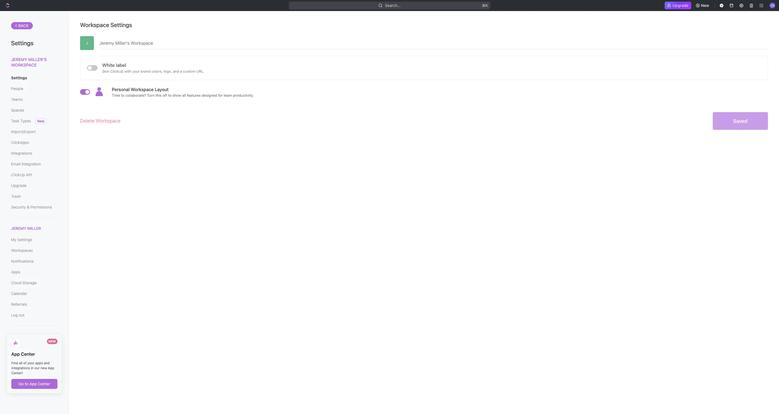 Task type: locate. For each thing, give the bounding box(es) containing it.
new inside button
[[701, 3, 710, 8]]

all inside find all of your apps and integrations in our new app center!
[[19, 361, 22, 365]]

upgrade
[[673, 3, 689, 8], [11, 183, 27, 188]]

1 horizontal spatial app
[[29, 382, 37, 386]]

all right show
[[182, 93, 186, 98]]

email integration
[[11, 162, 41, 166]]

teams
[[11, 97, 23, 102]]

jeremy inside the jeremy miller's workspace
[[11, 57, 27, 62]]

clickup inside white label skin clickup with your brand colors, logo, and a custom url.
[[110, 69, 123, 73]]

1 horizontal spatial new
[[49, 340, 56, 343]]

skin
[[102, 69, 109, 73]]

turn
[[147, 93, 155, 98]]

miller
[[27, 226, 41, 231]]

delete workspace
[[80, 118, 121, 124]]

1 vertical spatial and
[[44, 361, 50, 365]]

workspace down the miller's
[[11, 62, 37, 67]]

and
[[173, 69, 179, 73], [44, 361, 50, 365]]

show
[[173, 93, 181, 98]]

personal workspace layout time to collaborate? turn this off to show all features designed for team productivity.
[[112, 87, 254, 98]]

0 vertical spatial all
[[182, 93, 186, 98]]

0 horizontal spatial upgrade
[[11, 183, 27, 188]]

1 vertical spatial all
[[19, 361, 22, 365]]

go
[[19, 382, 24, 386]]

0 vertical spatial center
[[21, 352, 35, 357]]

jeremy miller
[[11, 226, 41, 231]]

0 vertical spatial and
[[173, 69, 179, 73]]

white label skin clickup with your brand colors, logo, and a custom url.
[[102, 62, 205, 73]]

center up of on the bottom left
[[21, 352, 35, 357]]

white
[[102, 62, 115, 68]]

delete
[[80, 118, 94, 124]]

for
[[218, 93, 223, 98]]

workspace up the j
[[80, 22, 109, 28]]

2 horizontal spatial app
[[48, 366, 54, 370]]

url.
[[197, 69, 205, 73]]

0 horizontal spatial upgrade link
[[11, 181, 58, 190]]

personal
[[112, 87, 130, 92]]

app inside find all of your apps and integrations in our new app center!
[[48, 366, 54, 370]]

apps link
[[11, 268, 58, 277]]

clickup down "label"
[[110, 69, 123, 73]]

0 horizontal spatial all
[[19, 361, 22, 365]]

1 horizontal spatial your
[[132, 69, 140, 73]]

settings link
[[11, 73, 58, 83]]

1 vertical spatial clickup
[[11, 172, 25, 177]]

all left of on the bottom left
[[19, 361, 22, 365]]

to inside go to app center button
[[25, 382, 28, 386]]

app inside button
[[29, 382, 37, 386]]

security & permissions link
[[11, 203, 58, 212]]

all inside personal workspace layout time to collaborate? turn this off to show all features designed for team productivity.
[[182, 93, 186, 98]]

app up find
[[11, 352, 20, 357]]

1 vertical spatial app
[[48, 366, 54, 370]]

0 horizontal spatial your
[[27, 361, 34, 365]]

team
[[224, 93, 232, 98]]

1 vertical spatial center
[[38, 382, 50, 386]]

workspace inside personal workspace layout time to collaborate? turn this off to show all features designed for team productivity.
[[131, 87, 154, 92]]

go to app center button
[[11, 379, 57, 389]]

1 horizontal spatial all
[[182, 93, 186, 98]]

clickup
[[110, 69, 123, 73], [11, 172, 25, 177]]

miller's
[[28, 57, 47, 62]]

1 vertical spatial jeremy
[[11, 226, 26, 231]]

0 vertical spatial new
[[701, 3, 710, 8]]

my
[[11, 237, 16, 242]]

workspaces link
[[11, 246, 58, 255]]

center down the new
[[38, 382, 50, 386]]

and inside find all of your apps and integrations in our new app center!
[[44, 361, 50, 365]]

0 horizontal spatial clickup
[[11, 172, 25, 177]]

import/export link
[[11, 127, 58, 137]]

upgrade link up trash link
[[11, 181, 58, 190]]

import/export
[[11, 129, 36, 134]]

email integration link
[[11, 159, 58, 169]]

0 horizontal spatial app
[[11, 352, 20, 357]]

to down personal at the top
[[121, 93, 124, 98]]

of
[[23, 361, 27, 365]]

2 jeremy from the top
[[11, 226, 26, 231]]

your right with
[[132, 69, 140, 73]]

1 horizontal spatial and
[[173, 69, 179, 73]]

teams link
[[11, 95, 58, 104]]

to
[[121, 93, 124, 98], [168, 93, 172, 98], [25, 382, 28, 386]]

colors,
[[151, 69, 163, 73]]

and up the new
[[44, 361, 50, 365]]

settings element
[[0, 11, 69, 414]]

security
[[11, 205, 26, 209]]

new
[[701, 3, 710, 8], [37, 119, 44, 123], [49, 340, 56, 343]]

new button
[[694, 1, 713, 10]]

center!
[[11, 371, 23, 375]]

0 horizontal spatial and
[[44, 361, 50, 365]]

and left a
[[173, 69, 179, 73]]

log
[[11, 313, 18, 318]]

your
[[132, 69, 140, 73], [27, 361, 34, 365]]

upgrade left new button
[[673, 3, 689, 8]]

calendar link
[[11, 289, 58, 298]]

upgrade down clickup api
[[11, 183, 27, 188]]

clickup left api
[[11, 172, 25, 177]]

1 jeremy from the top
[[11, 57, 27, 62]]

all
[[182, 93, 186, 98], [19, 361, 22, 365]]

upgrade link
[[665, 2, 692, 9], [11, 181, 58, 190]]

1 vertical spatial your
[[27, 361, 34, 365]]

1 vertical spatial upgrade link
[[11, 181, 58, 190]]

1 vertical spatial new
[[37, 119, 44, 123]]

my settings
[[11, 237, 32, 242]]

2 horizontal spatial new
[[701, 3, 710, 8]]

1 horizontal spatial center
[[38, 382, 50, 386]]

0 horizontal spatial center
[[21, 352, 35, 357]]

task
[[11, 119, 19, 123]]

and inside white label skin clickup with your brand colors, logo, and a custom url.
[[173, 69, 179, 73]]

to right go
[[25, 382, 28, 386]]

integrations
[[11, 366, 30, 370]]

0 horizontal spatial to
[[25, 382, 28, 386]]

1 horizontal spatial upgrade
[[673, 3, 689, 8]]

types
[[20, 119, 31, 123]]

1 horizontal spatial clickup
[[110, 69, 123, 73]]

storage
[[23, 281, 37, 285]]

clickup inside settings "element"
[[11, 172, 25, 177]]

workspaces
[[11, 248, 33, 253]]

permissions
[[31, 205, 52, 209]]

layout
[[155, 87, 169, 92]]

0 vertical spatial your
[[132, 69, 140, 73]]

0 vertical spatial upgrade link
[[665, 2, 692, 9]]

center
[[21, 352, 35, 357], [38, 382, 50, 386]]

saved button
[[713, 112, 768, 130]]

app right the new
[[48, 366, 54, 370]]

features
[[187, 93, 201, 98]]

workspace right delete
[[96, 118, 121, 124]]

people link
[[11, 84, 58, 93]]

collaborate?
[[125, 93, 146, 98]]

0 vertical spatial upgrade
[[673, 3, 689, 8]]

referrals
[[11, 302, 27, 307]]

in
[[31, 366, 34, 370]]

upgrade link left new button
[[665, 2, 692, 9]]

jeremy left the miller's
[[11, 57, 27, 62]]

workspace inside the delete workspace button
[[96, 118, 121, 124]]

jeremy up my settings
[[11, 226, 26, 231]]

to right off at left top
[[168, 93, 172, 98]]

2 vertical spatial app
[[29, 382, 37, 386]]

Team Na﻿me text field
[[99, 36, 768, 49]]

0 vertical spatial jeremy
[[11, 57, 27, 62]]

0 vertical spatial clickup
[[110, 69, 123, 73]]

1 horizontal spatial upgrade link
[[665, 2, 692, 9]]

1 vertical spatial upgrade
[[11, 183, 27, 188]]

time
[[112, 93, 120, 98]]

app right go
[[29, 382, 37, 386]]

workspace up collaborate?
[[131, 87, 154, 92]]

jeremy for jeremy miller
[[11, 226, 26, 231]]

designed
[[202, 93, 217, 98]]

your up in
[[27, 361, 34, 365]]



Task type: vqa. For each thing, say whether or not it's contained in the screenshot.
Teams link
yes



Task type: describe. For each thing, give the bounding box(es) containing it.
custom
[[183, 69, 196, 73]]

our
[[35, 366, 40, 370]]

clickapps
[[11, 140, 29, 145]]

jm button
[[768, 1, 777, 10]]

my settings link
[[11, 235, 58, 245]]

0 vertical spatial app
[[11, 352, 20, 357]]

your inside find all of your apps and integrations in our new app center!
[[27, 361, 34, 365]]

clickup api link
[[11, 170, 58, 180]]

trash link
[[11, 192, 58, 201]]

apps
[[11, 270, 20, 274]]

notifications
[[11, 259, 34, 264]]

a
[[180, 69, 182, 73]]

spaces link
[[11, 106, 58, 115]]

apps
[[35, 361, 43, 365]]

referrals link
[[11, 300, 58, 309]]

delete workspace button
[[80, 115, 121, 127]]

workspace settings
[[80, 22, 132, 28]]

jeremy miller's workspace
[[11, 57, 47, 67]]

back link
[[11, 22, 33, 29]]

task types
[[11, 119, 31, 123]]

calendar
[[11, 291, 27, 296]]

back
[[18, 23, 29, 28]]

cloud storage link
[[11, 278, 58, 288]]

email
[[11, 162, 21, 166]]

with
[[124, 69, 131, 73]]

off
[[163, 93, 167, 98]]

1 horizontal spatial to
[[121, 93, 124, 98]]

brand
[[141, 69, 151, 73]]

clickup api
[[11, 172, 32, 177]]

log out link
[[11, 311, 58, 320]]

search...
[[385, 3, 401, 8]]

trash
[[11, 194, 21, 199]]

notifications link
[[11, 257, 58, 266]]

integrations link
[[11, 149, 58, 158]]

people
[[11, 86, 23, 91]]

find
[[11, 361, 18, 365]]

cloud
[[11, 281, 22, 285]]

upgrade link inside settings "element"
[[11, 181, 58, 190]]

spaces
[[11, 108, 24, 112]]

find all of your apps and integrations in our new app center!
[[11, 361, 54, 375]]

label
[[116, 62, 126, 68]]

cloud storage
[[11, 281, 37, 285]]

productivity.
[[233, 93, 254, 98]]

log out
[[11, 313, 25, 318]]

new
[[41, 366, 47, 370]]

clickapps link
[[11, 138, 58, 147]]

jm
[[771, 4, 775, 7]]

security & permissions
[[11, 205, 52, 209]]

integrations
[[11, 151, 32, 156]]

⌘k
[[482, 3, 488, 8]]

jeremy for jeremy miller's workspace
[[11, 57, 27, 62]]

logo,
[[164, 69, 172, 73]]

saved
[[734, 118, 748, 124]]

0 horizontal spatial new
[[37, 119, 44, 123]]

go to app center
[[19, 382, 50, 386]]

your inside white label skin clickup with your brand colors, logo, and a custom url.
[[132, 69, 140, 73]]

j
[[86, 41, 88, 45]]

integration
[[22, 162, 41, 166]]

api
[[26, 172, 32, 177]]

out
[[19, 313, 25, 318]]

upgrade inside settings "element"
[[11, 183, 27, 188]]

&
[[27, 205, 30, 209]]

this
[[156, 93, 162, 98]]

app center
[[11, 352, 35, 357]]

center inside go to app center button
[[38, 382, 50, 386]]

workspace inside the jeremy miller's workspace
[[11, 62, 37, 67]]

2 vertical spatial new
[[49, 340, 56, 343]]

2 horizontal spatial to
[[168, 93, 172, 98]]



